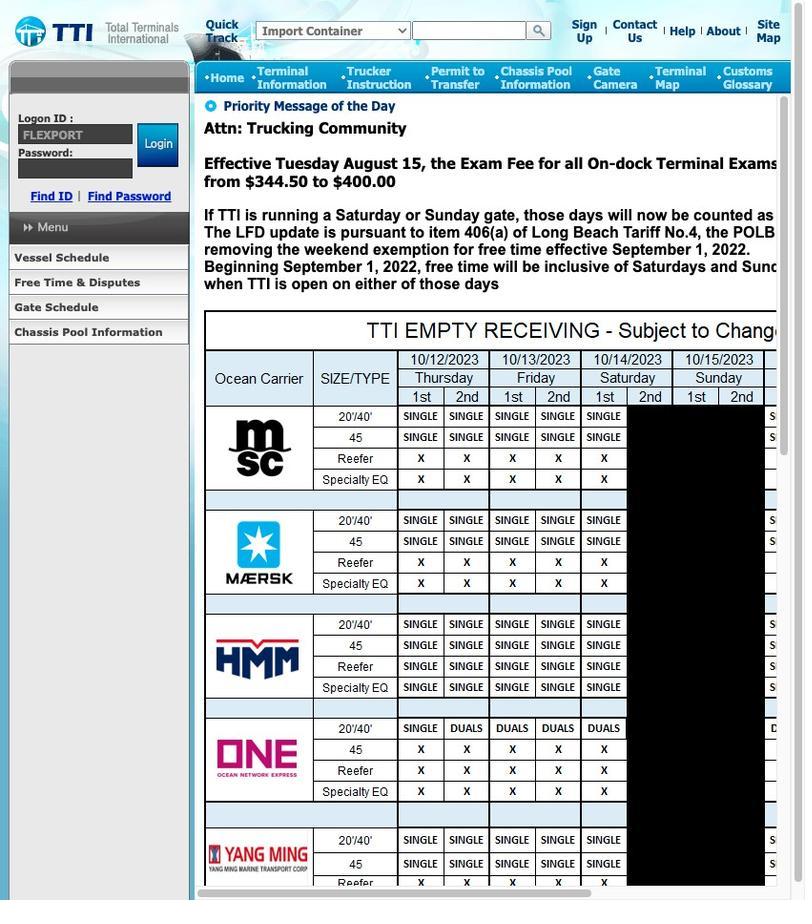 Task type: vqa. For each thing, say whether or not it's contained in the screenshot.
Help
yes



Task type: locate. For each thing, give the bounding box(es) containing it.
glossary
[[724, 77, 773, 90]]

2 find from the left
[[88, 189, 112, 202]]

chassis pool information right to
[[501, 63, 573, 90]]

None password field
[[18, 158, 133, 179]]

chassis down gate schedule
[[14, 326, 59, 338]]

gate down free
[[14, 301, 42, 313]]

vessel
[[14, 251, 52, 264]]

0 horizontal spatial chassis
[[14, 326, 59, 338]]

password
[[116, 189, 171, 202]]

gate inside gate camera
[[594, 63, 621, 77]]

permit to transfer
[[431, 63, 485, 90]]

information down gate schedule link
[[92, 326, 163, 338]]

gate
[[594, 63, 621, 77], [14, 301, 42, 313]]

sign
[[573, 17, 598, 31]]

chassis pool information down gate schedule link
[[14, 326, 163, 338]]

map up the customs
[[757, 31, 782, 44]]

chassis
[[501, 63, 544, 77], [14, 326, 59, 338]]

find password
[[88, 189, 171, 202]]

1 horizontal spatial chassis
[[501, 63, 544, 77]]

transfer
[[431, 77, 480, 90]]

2 horizontal spatial information
[[501, 77, 571, 90]]

map for terminal
[[656, 77, 680, 90]]

find id link
[[31, 189, 73, 202]]

0 horizontal spatial chassis pool information
[[14, 326, 163, 338]]

0 horizontal spatial gate
[[14, 301, 42, 313]]

terminal down help
[[656, 63, 707, 77]]

up
[[577, 31, 593, 44]]

free time & disputes
[[14, 276, 140, 288]]

help link
[[670, 24, 696, 37]]

terminal inside terminal information
[[258, 63, 308, 77]]

schedule
[[56, 251, 109, 264], [45, 301, 99, 313]]

find
[[31, 189, 55, 202], [88, 189, 112, 202]]

id down password:
[[59, 189, 73, 202]]

1 vertical spatial chassis pool information
[[14, 326, 163, 338]]

map inside the terminal map
[[656, 77, 680, 90]]

contact us link
[[613, 17, 658, 44]]

information right to
[[501, 77, 571, 90]]

information right home
[[258, 77, 327, 90]]

gate for gate camera
[[594, 63, 621, 77]]

us
[[628, 31, 643, 44]]

find for find password
[[88, 189, 112, 202]]

1 horizontal spatial chassis pool information
[[501, 63, 573, 90]]

0 horizontal spatial pool
[[62, 326, 88, 338]]

0 horizontal spatial find
[[31, 189, 55, 202]]

sign up
[[573, 17, 598, 44]]

id left :
[[54, 112, 67, 124]]

1 find from the left
[[31, 189, 55, 202]]

0 vertical spatial chassis pool information
[[501, 63, 573, 90]]

0 horizontal spatial map
[[656, 77, 680, 90]]

chassis pool information
[[501, 63, 573, 90], [14, 326, 163, 338]]

terminal
[[258, 63, 308, 77], [656, 63, 707, 77]]

terminal right home
[[258, 63, 308, 77]]

pool
[[548, 63, 573, 77], [62, 326, 88, 338]]

1 vertical spatial pool
[[62, 326, 88, 338]]

vessel schedule link
[[9, 245, 189, 270]]

id
[[54, 112, 67, 124], [59, 189, 73, 202]]

chassis right to
[[501, 63, 544, 77]]

1 horizontal spatial pool
[[548, 63, 573, 77]]

find for find id
[[31, 189, 55, 202]]

login image
[[137, 123, 178, 167]]

gate down 'sign up'
[[594, 63, 621, 77]]

1 horizontal spatial find
[[88, 189, 112, 202]]

help
[[670, 24, 696, 37]]

map
[[757, 31, 782, 44], [656, 77, 680, 90]]

contact us
[[613, 17, 658, 44]]

0 vertical spatial id
[[54, 112, 67, 124]]

2 terminal from the left
[[656, 63, 707, 77]]

1 terminal from the left
[[258, 63, 308, 77]]

gate schedule
[[14, 301, 99, 313]]

1 vertical spatial gate
[[14, 301, 42, 313]]

permit
[[431, 63, 470, 77]]

1 horizontal spatial map
[[757, 31, 782, 44]]

0 vertical spatial chassis
[[501, 63, 544, 77]]

map right camera
[[656, 77, 680, 90]]

about
[[707, 24, 741, 37]]

pool down gate schedule
[[62, 326, 88, 338]]

find id
[[31, 189, 73, 202]]

1 horizontal spatial gate
[[594, 63, 621, 77]]

1 horizontal spatial terminal
[[656, 63, 707, 77]]

None text field
[[412, 21, 527, 40], [18, 124, 133, 144], [412, 21, 527, 40], [18, 124, 133, 144]]

1 vertical spatial map
[[656, 77, 680, 90]]

0 horizontal spatial information
[[92, 326, 163, 338]]

site
[[758, 17, 781, 31]]

schedule up &
[[56, 251, 109, 264]]

1 horizontal spatial information
[[258, 77, 327, 90]]

pool down sign up link at the top right of the page
[[548, 63, 573, 77]]

1 vertical spatial chassis
[[14, 326, 59, 338]]

home
[[211, 70, 244, 84]]

gate for gate schedule
[[14, 301, 42, 313]]

0 vertical spatial map
[[757, 31, 782, 44]]

information
[[258, 77, 327, 90], [501, 77, 571, 90], [92, 326, 163, 338]]

terminal information
[[258, 63, 327, 90]]

1 vertical spatial id
[[59, 189, 73, 202]]

0 vertical spatial schedule
[[56, 251, 109, 264]]

map for site
[[757, 31, 782, 44]]

gate inside gate schedule link
[[14, 301, 42, 313]]

0 horizontal spatial terminal
[[258, 63, 308, 77]]

0 vertical spatial gate
[[594, 63, 621, 77]]

1 vertical spatial schedule
[[45, 301, 99, 313]]

schedule down 'free time & disputes'
[[45, 301, 99, 313]]

find down password:
[[31, 189, 55, 202]]

find left password
[[88, 189, 112, 202]]

terminal map
[[656, 63, 707, 90]]



Task type: describe. For each thing, give the bounding box(es) containing it.
quick track
[[206, 17, 239, 44]]

terminal for information
[[258, 63, 308, 77]]

gate camera
[[594, 63, 638, 90]]

password:
[[18, 146, 73, 158]]

terminal for map
[[656, 63, 707, 77]]

chassis pool information inside chassis pool information link
[[14, 326, 163, 338]]

sign up link
[[573, 17, 598, 44]]

trucker
[[347, 63, 391, 77]]

id for logon
[[54, 112, 67, 124]]

schedule for gate schedule
[[45, 301, 99, 313]]

quick
[[206, 17, 239, 31]]

schedule for vessel schedule
[[56, 251, 109, 264]]

disputes
[[89, 276, 140, 288]]

id for find
[[59, 189, 73, 202]]

trucker instruction
[[347, 63, 412, 90]]

about link
[[707, 24, 741, 37]]

0 vertical spatial pool
[[548, 63, 573, 77]]

to
[[473, 63, 485, 77]]

camera
[[594, 77, 638, 90]]

logon
[[18, 112, 51, 124]]

free time & disputes link
[[9, 270, 189, 295]]

site map link
[[757, 17, 782, 44]]

contact
[[613, 17, 658, 31]]

customs
[[724, 63, 773, 77]]

instruction
[[347, 77, 412, 90]]

find password link
[[88, 189, 171, 202]]

time
[[44, 276, 73, 288]]

gate schedule link
[[9, 295, 189, 320]]

free
[[14, 276, 40, 288]]

:
[[70, 112, 74, 124]]

customs glossary
[[724, 63, 773, 90]]

logon id :
[[18, 112, 74, 124]]

vessel schedule
[[14, 251, 109, 264]]

chassis pool information link
[[9, 320, 189, 345]]

&
[[76, 276, 85, 288]]

track
[[206, 31, 238, 44]]

site map
[[757, 17, 782, 44]]



